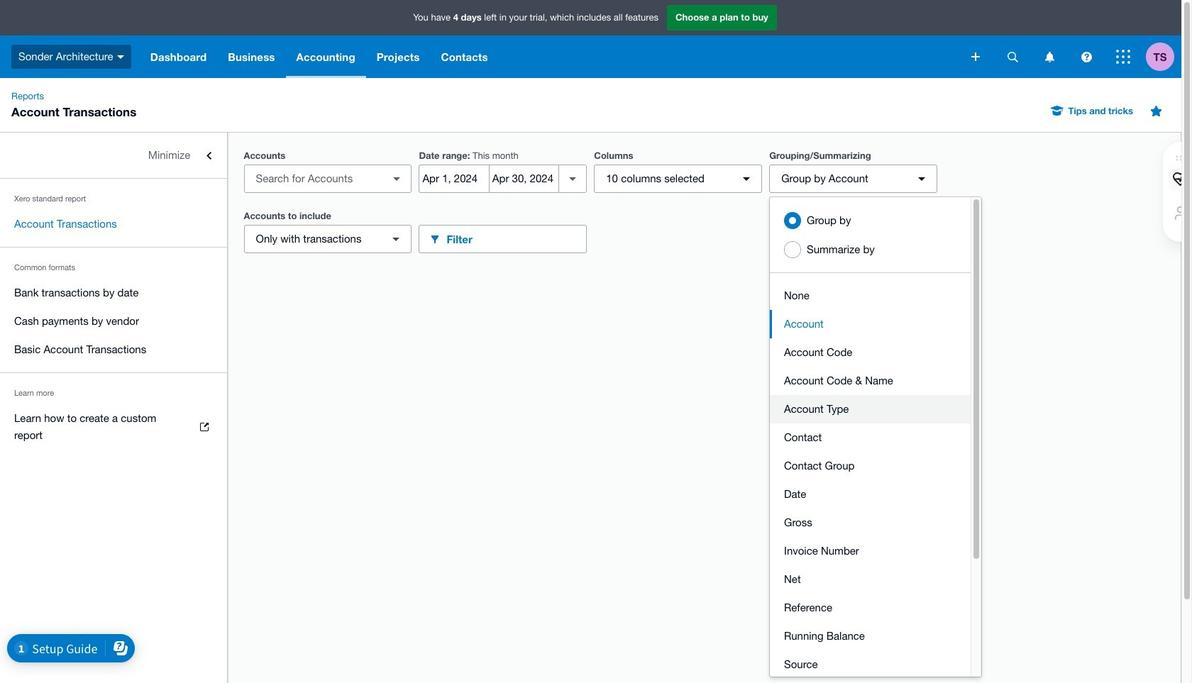 Task type: describe. For each thing, give the bounding box(es) containing it.
remove from favorites image
[[1142, 97, 1171, 125]]

Select end date field
[[490, 165, 559, 192]]

Select start date field
[[420, 165, 489, 192]]



Task type: vqa. For each thing, say whether or not it's contained in the screenshot.
second 'Expand Report Group' Image from the top
no



Task type: locate. For each thing, give the bounding box(es) containing it.
Search for Accounts text field
[[245, 165, 386, 192]]

list box
[[770, 197, 971, 684]]

group
[[770, 197, 982, 684]]

0 horizontal spatial svg image
[[972, 53, 981, 61]]

list of convenience dates image
[[559, 165, 587, 193]]

svg image
[[1082, 51, 1092, 62], [972, 53, 981, 61]]

1 horizontal spatial svg image
[[1082, 51, 1092, 62]]

open image
[[383, 165, 411, 193]]

banner
[[0, 0, 1182, 78]]

svg image
[[1117, 50, 1131, 64], [1008, 51, 1019, 62], [1046, 51, 1055, 62], [117, 55, 124, 59]]

None field
[[244, 165, 412, 193]]



